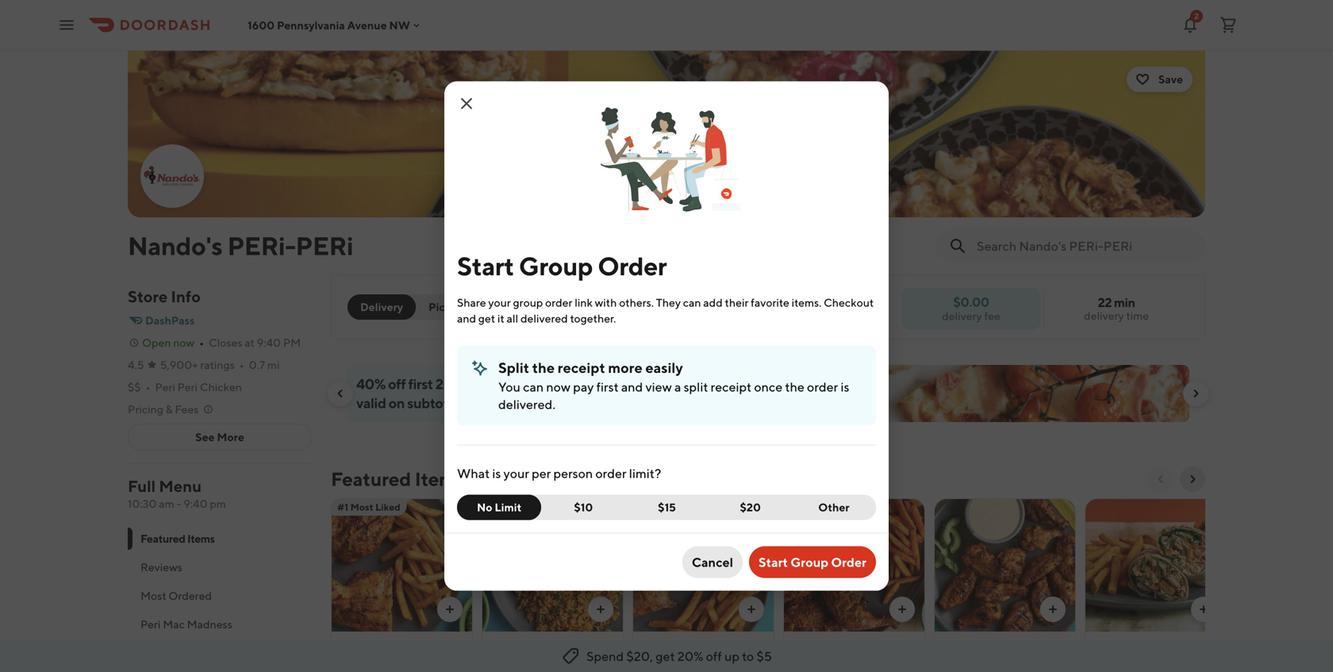 Task type: locate. For each thing, give the bounding box(es) containing it.
20%
[[678, 649, 704, 664]]

0 horizontal spatial up
[[489, 376, 505, 393]]

2 vertical spatial •
[[146, 381, 150, 394]]

fees
[[175, 403, 199, 416]]

order left the link
[[535, 301, 566, 314]]

split the receipt more easily status
[[457, 346, 877, 426]]

2 liked from the left
[[528, 502, 553, 513]]

receipt up pay
[[558, 359, 606, 376]]

1 horizontal spatial order
[[596, 466, 627, 481]]

0 horizontal spatial full
[[128, 477, 156, 496]]

1 vertical spatial order
[[535, 301, 566, 314]]

1600
[[248, 18, 275, 32]]

full right $5
[[791, 638, 812, 653]]

1 horizontal spatial start group order
[[759, 555, 867, 570]]

• left 0.7
[[240, 358, 244, 372]]

get left 20%
[[656, 649, 675, 664]]

• right $$
[[146, 381, 150, 394]]

0 vertical spatial featured items
[[331, 468, 464, 491]]

the right 'once'
[[786, 380, 805, 395]]

featured up reviews
[[141, 532, 185, 545]]

0 vertical spatial previous button of carousel image
[[334, 387, 347, 400]]

2 add item to cart image from the left
[[896, 603, 909, 616]]

5,900+
[[160, 358, 198, 372]]

madness
[[187, 618, 232, 631]]

0 vertical spatial start
[[457, 251, 514, 281]]

full for menu
[[128, 477, 156, 496]]

first inside 40% off first 2 orders up to $10 off with 40welcome, valid on subtotals $15
[[408, 376, 433, 393]]

the
[[533, 359, 555, 376], [786, 380, 805, 395]]

group inside button
[[791, 555, 829, 570]]

now left pay
[[546, 380, 571, 395]]

2 vertical spatial group
[[791, 555, 829, 570]]

order up 'others.'
[[598, 251, 667, 281]]

40%
[[356, 376, 386, 393]]

link
[[575, 296, 593, 309]]

0 horizontal spatial off
[[388, 376, 406, 393]]

featured up #1 most liked
[[331, 468, 411, 491]]

$20,
[[627, 649, 653, 664]]

delivery left time
[[1085, 309, 1125, 322]]

liked for #3 most liked
[[528, 502, 553, 513]]

add item to cart image inside spicy chicken caesar wrap button
[[1198, 603, 1211, 616]]

1 horizontal spatial receipt
[[711, 380, 752, 395]]

0 vertical spatial receipt
[[558, 359, 606, 376]]

add
[[704, 296, 723, 309]]

add item to cart image inside full chicken platter button
[[896, 603, 909, 616]]

$10 up delivered.
[[523, 376, 547, 393]]

0 vertical spatial featured
[[331, 468, 411, 491]]

other
[[819, 501, 850, 514]]

cancel button
[[683, 547, 743, 578]]

chicken for full chicken platter
[[814, 638, 860, 653]]

up left $5
[[725, 649, 740, 664]]

1 vertical spatial up
[[725, 649, 740, 664]]

0 horizontal spatial add item to cart image
[[444, 603, 457, 616]]

the right split
[[533, 359, 555, 376]]

chicken right the 1/4 at the bottom
[[685, 638, 732, 653]]

1 horizontal spatial liked
[[528, 502, 553, 513]]

first right pay
[[597, 380, 619, 395]]

most down reviews
[[141, 590, 166, 603]]

to inside 40% off first 2 orders up to $10 off with 40welcome, valid on subtotals $15
[[508, 376, 521, 393]]

spicy
[[1092, 638, 1123, 653]]

chicken right spicy
[[1125, 638, 1172, 653]]

order methods option group
[[348, 295, 477, 320]]

0 vertical spatial order
[[598, 251, 667, 281]]

off up on in the left bottom of the page
[[388, 376, 406, 393]]

1 horizontal spatial $10
[[574, 501, 593, 514]]

spend
[[587, 649, 624, 664]]

0 horizontal spatial get
[[479, 312, 496, 325]]

0 vertical spatial full
[[128, 477, 156, 496]]

liked
[[376, 502, 401, 513], [528, 502, 553, 513]]

order down other button
[[832, 555, 867, 570]]

1 horizontal spatial featured
[[331, 468, 411, 491]]

add item to cart image
[[595, 603, 607, 616], [896, 603, 909, 616], [1198, 603, 1211, 616]]

0 vertical spatial get
[[479, 312, 496, 325]]

2 left 0 items, open order cart icon
[[1195, 12, 1200, 21]]

0 vertical spatial order
[[546, 296, 573, 309]]

featured items up #1 most liked
[[331, 468, 464, 491]]

is
[[841, 380, 850, 395], [493, 466, 501, 481]]

items
[[415, 468, 464, 491], [187, 532, 215, 545]]

peri mac madness
[[141, 618, 232, 631]]

1 vertical spatial previous button of carousel image
[[1155, 473, 1168, 486]]

5,900+ ratings •
[[160, 358, 244, 372]]

what is your per person order limit? option group
[[457, 495, 877, 520]]

pricing & fees button
[[128, 402, 215, 418]]

legs
[[734, 638, 761, 653]]

0 horizontal spatial first
[[408, 376, 433, 393]]

1 add item to cart image from the left
[[444, 603, 457, 616]]

to up delivered.
[[508, 376, 521, 393]]

1 horizontal spatial the
[[786, 380, 805, 395]]

3 add item to cart image from the left
[[1047, 603, 1060, 616]]

(7)
[[585, 657, 599, 670]]

0 horizontal spatial and
[[457, 312, 476, 325]]

and
[[457, 312, 476, 325], [622, 380, 643, 395]]

0 vertical spatial group
[[519, 251, 593, 281]]

your inside share your group order link with others. they can add their favorite items. checkout and get it all delivered together.
[[489, 296, 511, 309]]

0 vertical spatial start group order
[[457, 251, 667, 281]]

1 vertical spatial can
[[523, 380, 544, 395]]

2 horizontal spatial most
[[503, 502, 526, 513]]

0 vertical spatial with
[[595, 296, 617, 309]]

full up 10:30
[[128, 477, 156, 496]]

start group order down other button
[[759, 555, 867, 570]]

now up 5,900+ on the bottom left of the page
[[173, 336, 195, 349]]

up for off
[[725, 649, 740, 664]]

liked down 'featured items' heading
[[376, 502, 401, 513]]

22 min delivery time
[[1085, 295, 1150, 322]]

1 horizontal spatial $15
[[658, 501, 676, 514]]

up right orders
[[489, 376, 505, 393]]

time
[[1127, 309, 1150, 322]]

pricing & fees
[[128, 403, 199, 416]]

1 vertical spatial and
[[622, 380, 643, 395]]

1 liked from the left
[[376, 502, 401, 513]]

3 add item to cart image from the left
[[1198, 603, 1211, 616]]

previous button of carousel image left next button of carousel icon
[[1155, 473, 1168, 486]]

is right 'once'
[[841, 380, 850, 395]]

1 vertical spatial full
[[791, 638, 812, 653]]

start group order up the link
[[457, 251, 667, 281]]

Delivery radio
[[348, 295, 416, 320]]

4.5
[[128, 358, 144, 372]]

and down more
[[622, 380, 643, 395]]

order
[[598, 251, 667, 281], [535, 301, 566, 314], [832, 555, 867, 570]]

chicken right 1/2
[[358, 638, 405, 653]]

order inside the split the receipt more easily you can now pay first and view a split receipt once the order is delivered.
[[807, 380, 839, 395]]

delivered.
[[499, 397, 556, 412]]

1 vertical spatial now
[[546, 380, 571, 395]]

1 horizontal spatial first
[[597, 380, 619, 395]]

next button of carousel image
[[1190, 387, 1203, 400]]

pricing
[[128, 403, 163, 416]]

featured inside heading
[[331, 468, 411, 491]]

1 add item to cart image from the left
[[595, 603, 607, 616]]

order right 'once'
[[807, 380, 839, 395]]

receipt
[[558, 359, 606, 376], [711, 380, 752, 395]]

2 add item to cart image from the left
[[746, 603, 758, 616]]

chicken for 1/2 chicken
[[358, 638, 405, 653]]

add item to cart image for the two 1/4 chicken legs image on the bottom
[[746, 603, 758, 616]]

featured items up reviews
[[141, 532, 215, 545]]

1 vertical spatial to
[[742, 649, 754, 664]]

9:40 right at
[[257, 336, 281, 349]]

peri
[[155, 381, 175, 394], [178, 381, 198, 394], [141, 618, 161, 631]]

1 vertical spatial with
[[569, 376, 597, 393]]

1 horizontal spatial up
[[725, 649, 740, 664]]

0 vertical spatial items
[[415, 468, 464, 491]]

now
[[173, 336, 195, 349], [546, 380, 571, 395]]

start group order inside button
[[759, 555, 867, 570]]

1 vertical spatial start group order
[[759, 555, 867, 570]]

$15 button
[[625, 495, 709, 520]]

0 vertical spatial now
[[173, 336, 195, 349]]

0 vertical spatial to
[[508, 376, 521, 393]]

your
[[489, 296, 511, 309], [504, 466, 530, 481]]

chicken
[[200, 381, 242, 394], [358, 638, 405, 653], [685, 638, 732, 653], [814, 638, 860, 653], [1125, 638, 1172, 653]]

nando's peri-peri
[[128, 231, 354, 261]]

start inside button
[[759, 555, 788, 570]]

1 vertical spatial $10
[[574, 501, 593, 514]]

start down $20 button on the right
[[759, 555, 788, 570]]

chicken inside spicy chicken caesar wrap
[[1125, 638, 1172, 653]]

easily
[[646, 359, 683, 376]]

$10 down person
[[574, 501, 593, 514]]

1 horizontal spatial get
[[656, 649, 675, 664]]

2 vertical spatial order
[[832, 555, 867, 570]]

0 horizontal spatial liked
[[376, 502, 401, 513]]

more
[[608, 359, 643, 376]]

0 vertical spatial your
[[489, 296, 511, 309]]

previous button of carousel image left "40%"
[[334, 387, 347, 400]]

pickup
[[429, 301, 465, 314]]

delivery inside 22 min delivery time
[[1085, 309, 1125, 322]]

order inside group order button
[[535, 301, 566, 314]]

40welcome,
[[600, 376, 696, 393]]

1 horizontal spatial 9:40
[[257, 336, 281, 349]]

group order button
[[490, 295, 576, 320]]

with left more
[[569, 376, 597, 393]]

chicken down ratings
[[200, 381, 242, 394]]

open now
[[142, 336, 195, 349]]

• up 5,900+ ratings •
[[199, 336, 204, 349]]

split the receipt more easily you can now pay first and view a split receipt once the order is delivered.
[[499, 359, 850, 412]]

items inside heading
[[415, 468, 464, 491]]

your left per
[[504, 466, 530, 481]]

view
[[646, 380, 672, 395]]

1 horizontal spatial most
[[351, 502, 374, 513]]

•
[[199, 336, 204, 349], [240, 358, 244, 372], [146, 381, 150, 394]]

0 horizontal spatial $15
[[468, 395, 490, 412]]

spicy chicken caesar wrap image
[[1086, 499, 1227, 632]]

open menu image
[[57, 15, 76, 35]]

peri up fees
[[178, 381, 198, 394]]

most for #3
[[503, 502, 526, 513]]

1 horizontal spatial is
[[841, 380, 850, 395]]

0 vertical spatial •
[[199, 336, 204, 349]]

1 horizontal spatial add item to cart image
[[896, 603, 909, 616]]

1 horizontal spatial and
[[622, 380, 643, 395]]

1 horizontal spatial previous button of carousel image
[[1155, 473, 1168, 486]]

nando's peri-peri image
[[128, 51, 1206, 218], [142, 146, 202, 206]]

order left limit? at the bottom left of the page
[[596, 466, 627, 481]]

store info
[[128, 287, 201, 306]]

peri left mac
[[141, 618, 161, 631]]

$15 inside 40% off first 2 orders up to $10 off with 40welcome, valid on subtotals $15
[[468, 395, 490, 412]]

can inside share your group order link with others. they can add their favorite items. checkout and get it all delivered together.
[[683, 296, 701, 309]]

most right #3
[[503, 502, 526, 513]]

first
[[408, 376, 433, 393], [597, 380, 619, 395]]

$20 button
[[709, 495, 793, 520]]

0 horizontal spatial can
[[523, 380, 544, 395]]

0 vertical spatial is
[[841, 380, 850, 395]]

0 horizontal spatial most
[[141, 590, 166, 603]]

0 horizontal spatial items
[[187, 532, 215, 545]]

$5
[[757, 649, 772, 664]]

add item to cart image up platter
[[896, 603, 909, 616]]

1 horizontal spatial add item to cart image
[[746, 603, 758, 616]]

#1 most liked
[[337, 502, 401, 513]]

0 horizontal spatial previous button of carousel image
[[334, 387, 347, 400]]

ordered
[[169, 590, 212, 603]]

1 vertical spatial $15
[[658, 501, 676, 514]]

full chicken platter button
[[784, 499, 926, 672]]

chicken left platter
[[814, 638, 860, 653]]

$15 down limit? at the bottom left of the page
[[658, 501, 676, 514]]

most right #1
[[351, 502, 374, 513]]

mac
[[163, 618, 185, 631]]

1/4
[[665, 638, 683, 653]]

9:40
[[257, 336, 281, 349], [184, 497, 208, 511]]

2 horizontal spatial •
[[240, 358, 244, 372]]

0 horizontal spatial to
[[508, 376, 521, 393]]

pm
[[283, 336, 301, 349]]

info
[[171, 287, 201, 306]]

add item to cart image up spend
[[595, 603, 607, 616]]

with
[[595, 296, 617, 309], [569, 376, 597, 393]]

0 vertical spatial $10
[[523, 376, 547, 393]]

to left $5
[[742, 649, 754, 664]]

your up it
[[489, 296, 511, 309]]

#3 most liked
[[488, 502, 553, 513]]

closes
[[209, 336, 242, 349]]

and down the share
[[457, 312, 476, 325]]

their
[[725, 296, 749, 309]]

2 up subtotals at the left bottom of the page
[[436, 376, 444, 393]]

get
[[479, 312, 496, 325], [656, 649, 675, 664]]

add item to cart image for 12 wings "image"
[[1047, 603, 1060, 616]]

#3
[[488, 502, 501, 513]]

can up delivered.
[[523, 380, 544, 395]]

chicken for spicy chicken caesar wrap
[[1125, 638, 1172, 653]]

1 vertical spatial featured
[[141, 532, 185, 545]]

delivery left fee
[[943, 310, 983, 323]]

1 vertical spatial get
[[656, 649, 675, 664]]

1 vertical spatial 9:40
[[184, 497, 208, 511]]

add item to cart image up caesar
[[1198, 603, 1211, 616]]

1 vertical spatial items
[[187, 532, 215, 545]]

add item to cart image for 1/2 chicken image
[[444, 603, 457, 616]]

0 horizontal spatial order
[[535, 301, 566, 314]]

boneless breast 100% (7)
[[489, 638, 599, 670]]

get left it
[[479, 312, 496, 325]]

previous button of carousel image
[[334, 387, 347, 400], [1155, 473, 1168, 486]]

avenue
[[347, 18, 387, 32]]

receipt right split
[[711, 380, 752, 395]]

1 horizontal spatial now
[[546, 380, 571, 395]]

add item to cart image inside 12 wings button
[[1047, 603, 1060, 616]]

notification bell image
[[1181, 15, 1200, 35]]

see more
[[195, 431, 244, 444]]

1 horizontal spatial to
[[742, 649, 754, 664]]

1 vertical spatial order
[[807, 380, 839, 395]]

up inside 40% off first 2 orders up to $10 off with 40welcome, valid on subtotals $15
[[489, 376, 505, 393]]

full inside full menu 10:30 am - 9:40 pm
[[128, 477, 156, 496]]

start up the share
[[457, 251, 514, 281]]

off right 20%
[[706, 649, 722, 664]]

off left pay
[[549, 376, 567, 393]]

full
[[128, 477, 156, 496], [791, 638, 812, 653]]

order up delivered
[[546, 296, 573, 309]]

1 horizontal spatial full
[[791, 638, 812, 653]]

1 horizontal spatial delivery
[[1085, 309, 1125, 322]]

1 vertical spatial 2
[[436, 376, 444, 393]]

1 vertical spatial your
[[504, 466, 530, 481]]

first up subtotals at the left bottom of the page
[[408, 376, 433, 393]]

subtotals
[[407, 395, 466, 412]]

spend $20, get 20% off up to $5
[[587, 649, 772, 664]]

full inside button
[[791, 638, 812, 653]]

2 horizontal spatial order
[[832, 555, 867, 570]]

$0.00
[[954, 295, 990, 310]]

0 horizontal spatial $10
[[523, 376, 547, 393]]

1 horizontal spatial can
[[683, 296, 701, 309]]

can left add
[[683, 296, 701, 309]]

add item to cart image
[[444, 603, 457, 616], [746, 603, 758, 616], [1047, 603, 1060, 616]]

featured
[[331, 468, 411, 491], [141, 532, 185, 545]]

limit?
[[629, 466, 662, 481]]

2 horizontal spatial add item to cart image
[[1198, 603, 1211, 616]]

9:40 inside full menu 10:30 am - 9:40 pm
[[184, 497, 208, 511]]

with up together.
[[595, 296, 617, 309]]

0 vertical spatial can
[[683, 296, 701, 309]]

0 horizontal spatial add item to cart image
[[595, 603, 607, 616]]

pm
[[210, 497, 226, 511]]

most ordered button
[[128, 582, 312, 611]]

is right what
[[493, 466, 501, 481]]

most
[[351, 502, 374, 513], [503, 502, 526, 513], [141, 590, 166, 603]]

9:40 right the -
[[184, 497, 208, 511]]

liked right limit
[[528, 502, 553, 513]]

Pickup radio
[[407, 295, 477, 320]]

$15 down orders
[[468, 395, 490, 412]]

reviews
[[141, 561, 182, 574]]

store
[[128, 287, 168, 306]]

person
[[554, 466, 593, 481]]



Task type: vqa. For each thing, say whether or not it's contained in the screenshot.
'+$1.00' within the Add spinach +$1.00
no



Task type: describe. For each thing, give the bounding box(es) containing it.
group of people ordering together image
[[588, 81, 746, 238]]

-
[[177, 497, 181, 511]]

nando's
[[128, 231, 223, 261]]

they
[[656, 296, 681, 309]]

1600 pennsylvania avenue nw button
[[248, 18, 423, 32]]

you
[[499, 380, 521, 395]]

$15.99+
[[640, 657, 680, 670]]

no
[[477, 501, 493, 514]]

40% off first 2 orders up to $10 off with 40welcome, valid on subtotals $15
[[356, 376, 696, 412]]

more
[[217, 431, 244, 444]]

pennsylvania
[[277, 18, 345, 32]]

0 horizontal spatial start
[[457, 251, 514, 281]]

peri-
[[227, 231, 296, 261]]

0 horizontal spatial the
[[533, 359, 555, 376]]

0 horizontal spatial start group order
[[457, 251, 667, 281]]

all
[[507, 312, 519, 325]]

it
[[498, 312, 505, 325]]

0 vertical spatial 9:40
[[257, 336, 281, 349]]

breast
[[542, 638, 578, 653]]

peri
[[296, 231, 354, 261]]

order inside start group order button
[[832, 555, 867, 570]]

dashpass
[[145, 314, 195, 327]]

chicken inside two 1/4 chicken legs $15.99+
[[685, 638, 732, 653]]

peri inside button
[[141, 618, 161, 631]]

limit
[[495, 501, 522, 514]]

per
[[532, 466, 551, 481]]

with inside 40% off first 2 orders up to $10 off with 40welcome, valid on subtotals $15
[[569, 376, 597, 393]]

2 vertical spatial order
[[596, 466, 627, 481]]

at
[[245, 336, 255, 349]]

caesar
[[1174, 638, 1213, 653]]

$10 inside 40% off first 2 orders up to $10 off with 40welcome, valid on subtotals $15
[[523, 376, 547, 393]]

1600 pennsylvania avenue nw
[[248, 18, 410, 32]]

menu
[[159, 477, 202, 496]]

open
[[142, 336, 171, 349]]

favorite
[[751, 296, 790, 309]]

to for $5
[[742, 649, 754, 664]]

see more button
[[129, 425, 311, 450]]

1 vertical spatial the
[[786, 380, 805, 395]]

mi
[[268, 358, 280, 372]]

together.
[[570, 312, 616, 325]]

platter
[[863, 638, 901, 653]]

most inside button
[[141, 590, 166, 603]]

start group order button
[[749, 547, 877, 578]]

order inside share your group order link with others. they can add their favorite items. checkout and get it all delivered together.
[[546, 296, 573, 309]]

split
[[499, 359, 530, 376]]

0 horizontal spatial receipt
[[558, 359, 606, 376]]

12 wings image
[[935, 499, 1076, 632]]

delivered
[[521, 312, 568, 325]]

two 1/4 chicken legs $15.99+
[[640, 638, 761, 670]]

and inside share your group order link with others. they can add their favorite items. checkout and get it all delivered together.
[[457, 312, 476, 325]]

1/2 chicken image
[[332, 499, 472, 632]]

next button of carousel image
[[1187, 473, 1200, 486]]

1 vertical spatial •
[[240, 358, 244, 372]]

2 inside 40% off first 2 orders up to $10 off with 40welcome, valid on subtotals $15
[[436, 376, 444, 393]]

two
[[640, 638, 663, 653]]

1 vertical spatial featured items
[[141, 532, 215, 545]]

first inside the split the receipt more easily you can now pay first and view a split receipt once the order is delivered.
[[597, 380, 619, 395]]

add item to cart image for spicy chicken caesar wrap
[[1198, 603, 1211, 616]]

nw
[[389, 18, 410, 32]]

0 items, open order cart image
[[1220, 15, 1239, 35]]

22
[[1098, 295, 1112, 310]]

0 horizontal spatial •
[[146, 381, 150, 394]]

0 horizontal spatial featured
[[141, 532, 185, 545]]

on
[[389, 395, 405, 412]]

group
[[513, 296, 543, 309]]

what
[[457, 466, 490, 481]]

$15 inside button
[[658, 501, 676, 514]]

0 horizontal spatial is
[[493, 466, 501, 481]]

now inside the split the receipt more easily you can now pay first and view a split receipt once the order is delivered.
[[546, 380, 571, 395]]

• closes at 9:40 pm
[[199, 336, 301, 349]]

delivery inside "$0.00 delivery fee"
[[943, 310, 983, 323]]

group order
[[500, 301, 566, 314]]

No Limit button
[[457, 495, 542, 520]]

checkout
[[824, 296, 874, 309]]

most for #1
[[351, 502, 374, 513]]

min
[[1115, 295, 1136, 310]]

12
[[942, 638, 953, 653]]

1 horizontal spatial off
[[549, 376, 567, 393]]

0 horizontal spatial now
[[173, 336, 195, 349]]

0 vertical spatial 2
[[1195, 12, 1200, 21]]

cancel
[[692, 555, 734, 570]]

with inside share your group order link with others. they can add their favorite items. checkout and get it all delivered together.
[[595, 296, 617, 309]]

Item Search search field
[[977, 237, 1193, 255]]

a
[[675, 380, 682, 395]]

12 wings button
[[934, 499, 1077, 672]]

2 horizontal spatial off
[[706, 649, 722, 664]]

liked for #1 most liked
[[376, 502, 401, 513]]

full menu 10:30 am - 9:40 pm
[[128, 477, 226, 511]]

add item to cart image for full chicken platter
[[896, 603, 909, 616]]

fee
[[985, 310, 1001, 323]]

wings
[[956, 638, 992, 653]]

am
[[159, 497, 174, 511]]

see
[[195, 431, 215, 444]]

ratings
[[200, 358, 235, 372]]

full chicken platter image
[[784, 499, 925, 632]]

share your group order link with others. they can add their favorite items. checkout and get it all delivered together.
[[457, 296, 874, 325]]

$10 inside button
[[574, 501, 593, 514]]

$$
[[128, 381, 141, 394]]

featured items heading
[[331, 467, 464, 492]]

no limit
[[477, 501, 522, 514]]

$0.00 delivery fee
[[943, 295, 1001, 323]]

spicy chicken caesar wrap button
[[1085, 499, 1227, 672]]

1 horizontal spatial featured items
[[331, 468, 464, 491]]

boneless breast image
[[483, 499, 623, 632]]

to for $10
[[508, 376, 521, 393]]

wrap
[[1092, 655, 1124, 670]]

up for orders
[[489, 376, 505, 393]]

boneless
[[489, 638, 540, 653]]

12 wings
[[942, 638, 992, 653]]

get inside share your group order link with others. they can add their favorite items. checkout and get it all delivered together.
[[479, 312, 496, 325]]

orders
[[446, 376, 486, 393]]

can inside the split the receipt more easily you can now pay first and view a split receipt once the order is delivered.
[[523, 380, 544, 395]]

select promotional banner element
[[721, 422, 816, 451]]

peri up pricing & fees
[[155, 381, 175, 394]]

start group order dialog
[[445, 81, 889, 591]]

full chicken platter
[[791, 638, 901, 653]]

two 1/4 chicken legs image
[[634, 499, 774, 632]]

once
[[755, 380, 783, 395]]

Other button
[[792, 495, 877, 520]]

$10 button
[[532, 495, 626, 520]]

and inside the split the receipt more easily you can now pay first and view a split receipt once the order is delivered.
[[622, 380, 643, 395]]

is inside the split the receipt more easily you can now pay first and view a split receipt once the order is delivered.
[[841, 380, 850, 395]]

$20
[[740, 501, 761, 514]]

1 vertical spatial receipt
[[711, 380, 752, 395]]

&
[[166, 403, 173, 416]]

group inside button
[[500, 301, 533, 314]]

close start group order image
[[457, 94, 476, 113]]

save
[[1159, 73, 1184, 86]]

full for chicken
[[791, 638, 812, 653]]



